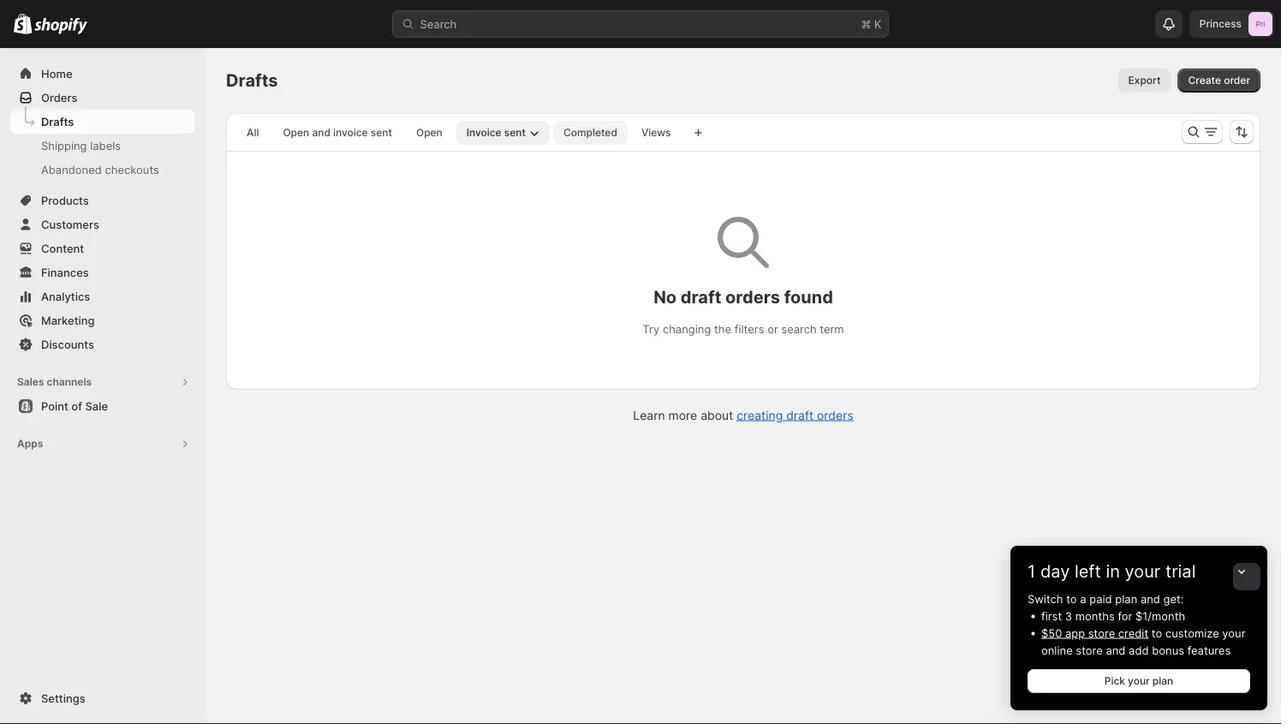 Task type: locate. For each thing, give the bounding box(es) containing it.
sent
[[371, 126, 392, 139], [504, 126, 526, 139]]

2 horizontal spatial and
[[1141, 592, 1161, 605]]

create order
[[1189, 74, 1251, 87]]

1 horizontal spatial to
[[1152, 626, 1163, 640]]

your
[[1126, 561, 1161, 582], [1223, 626, 1246, 640], [1129, 675, 1150, 687]]

finances link
[[10, 260, 195, 284]]

your inside dropdown button
[[1126, 561, 1161, 582]]

and left add
[[1107, 644, 1126, 657]]

shopify image
[[14, 13, 32, 34], [34, 18, 88, 35]]

online
[[1042, 644, 1073, 657]]

sent right the invoice
[[504, 126, 526, 139]]

1 horizontal spatial draft
[[787, 408, 814, 422]]

empty search results image
[[718, 217, 769, 268]]

trial
[[1166, 561, 1197, 582]]

plan down bonus on the bottom of the page
[[1153, 675, 1174, 687]]

1 vertical spatial to
[[1152, 626, 1163, 640]]

open
[[283, 126, 310, 139], [416, 126, 443, 139]]

1 horizontal spatial drafts
[[226, 70, 278, 91]]

products link
[[10, 189, 195, 213]]

invoice
[[333, 126, 368, 139]]

orders link
[[10, 86, 195, 110]]

completed link
[[553, 121, 628, 145]]

and
[[312, 126, 331, 139], [1141, 592, 1161, 605], [1107, 644, 1126, 657]]

point of sale
[[41, 399, 108, 413]]

open left the invoice
[[416, 126, 443, 139]]

0 horizontal spatial sent
[[371, 126, 392, 139]]

no
[[654, 286, 677, 307]]

your right in
[[1126, 561, 1161, 582]]

0 horizontal spatial drafts
[[41, 115, 74, 128]]

1 horizontal spatial sent
[[504, 126, 526, 139]]

0 horizontal spatial and
[[312, 126, 331, 139]]

store down $50 app store credit
[[1077, 644, 1103, 657]]

sales
[[17, 376, 44, 388]]

your inside to customize your online store and add bonus features
[[1223, 626, 1246, 640]]

abandoned checkouts
[[41, 163, 159, 176]]

in
[[1107, 561, 1121, 582]]

orders right creating
[[817, 408, 854, 422]]

tab list
[[233, 120, 685, 145]]

1 horizontal spatial open
[[416, 126, 443, 139]]

no draft orders found
[[654, 286, 834, 307]]

draft up changing
[[681, 286, 722, 307]]

finances
[[41, 266, 89, 279]]

creating draft orders link
[[737, 408, 854, 422]]

settings link
[[10, 686, 195, 710]]

more
[[669, 408, 698, 422]]

point of sale link
[[10, 394, 195, 418]]

⌘ k
[[862, 17, 882, 30]]

0 vertical spatial to
[[1067, 592, 1078, 605]]

analytics link
[[10, 284, 195, 308]]

1 horizontal spatial orders
[[817, 408, 854, 422]]

orders
[[41, 91, 78, 104]]

and up the $1/month
[[1141, 592, 1161, 605]]

changing
[[663, 323, 711, 336]]

open for open
[[416, 126, 443, 139]]

pick your plan link
[[1028, 669, 1251, 693]]

your up features
[[1223, 626, 1246, 640]]

plan up for
[[1116, 592, 1138, 605]]

1 vertical spatial plan
[[1153, 675, 1174, 687]]

found
[[785, 286, 834, 307]]

months
[[1076, 609, 1115, 623]]

0 vertical spatial draft
[[681, 286, 722, 307]]

settings
[[41, 691, 85, 705]]

drafts
[[226, 70, 278, 91], [41, 115, 74, 128]]

and left invoice
[[312, 126, 331, 139]]

1 vertical spatial store
[[1077, 644, 1103, 657]]

search
[[420, 17, 457, 30]]

2 sent from the left
[[504, 126, 526, 139]]

draft
[[681, 286, 722, 307], [787, 408, 814, 422]]

to down the $1/month
[[1152, 626, 1163, 640]]

try changing the filters or search term
[[643, 323, 845, 336]]

to left a
[[1067, 592, 1078, 605]]

your right the pick
[[1129, 675, 1150, 687]]

0 vertical spatial plan
[[1116, 592, 1138, 605]]

open right all
[[283, 126, 310, 139]]

1 horizontal spatial and
[[1107, 644, 1126, 657]]

$50
[[1042, 626, 1063, 640]]

views
[[642, 126, 672, 139]]

and for to
[[1107, 644, 1126, 657]]

draft right creating
[[787, 408, 814, 422]]

0 horizontal spatial shopify image
[[14, 13, 32, 34]]

drafts down orders
[[41, 115, 74, 128]]

checkouts
[[105, 163, 159, 176]]

0 vertical spatial your
[[1126, 561, 1161, 582]]

shipping
[[41, 139, 87, 152]]

home
[[41, 67, 72, 80]]

2 vertical spatial and
[[1107, 644, 1126, 657]]

analytics
[[41, 290, 90, 303]]

1 vertical spatial drafts
[[41, 115, 74, 128]]

and for switch
[[1141, 592, 1161, 605]]

sent right invoice
[[371, 126, 392, 139]]

1 horizontal spatial shopify image
[[34, 18, 88, 35]]

discounts
[[41, 338, 94, 351]]

and inside to customize your online store and add bonus features
[[1107, 644, 1126, 657]]

plan
[[1116, 592, 1138, 605], [1153, 675, 1174, 687]]

1 vertical spatial your
[[1223, 626, 1246, 640]]

store inside to customize your online store and add bonus features
[[1077, 644, 1103, 657]]

store down "months"
[[1089, 626, 1116, 640]]

0 horizontal spatial orders
[[726, 286, 781, 307]]

all
[[247, 126, 259, 139]]

3
[[1066, 609, 1073, 623]]

abandoned checkouts link
[[10, 158, 195, 182]]

first 3 months for $1/month
[[1042, 609, 1186, 623]]

search
[[782, 323, 817, 336]]

1 day left in your trial element
[[1011, 590, 1268, 710]]

0 horizontal spatial open
[[283, 126, 310, 139]]

orders up filters
[[726, 286, 781, 307]]

marketing link
[[10, 308, 195, 332]]

2 open from the left
[[416, 126, 443, 139]]

shipping labels link
[[10, 134, 195, 158]]

0 vertical spatial and
[[312, 126, 331, 139]]

1 horizontal spatial plan
[[1153, 675, 1174, 687]]

1 vertical spatial and
[[1141, 592, 1161, 605]]

bonus
[[1153, 644, 1185, 657]]

home link
[[10, 62, 195, 86]]

credit
[[1119, 626, 1149, 640]]

$50 app store credit link
[[1042, 626, 1149, 640]]

shipping labels
[[41, 139, 121, 152]]

drafts up all
[[226, 70, 278, 91]]

1 open from the left
[[283, 126, 310, 139]]



Task type: describe. For each thing, give the bounding box(es) containing it.
sent inside dropdown button
[[504, 126, 526, 139]]

left
[[1075, 561, 1102, 582]]

labels
[[90, 139, 121, 152]]

tab list containing all
[[233, 120, 685, 145]]

to customize your online store and add bonus features
[[1042, 626, 1246, 657]]

or
[[768, 323, 779, 336]]

princess
[[1200, 18, 1242, 30]]

channels
[[47, 376, 92, 388]]

1 day left in your trial
[[1028, 561, 1197, 582]]

sales channels button
[[10, 370, 195, 394]]

day
[[1041, 561, 1071, 582]]

learn more about creating draft orders
[[633, 408, 854, 422]]

point
[[41, 399, 68, 413]]

create order link
[[1179, 69, 1261, 93]]

apps button
[[10, 432, 195, 456]]

customize
[[1166, 626, 1220, 640]]

add
[[1129, 644, 1150, 657]]

to inside to customize your online store and add bonus features
[[1152, 626, 1163, 640]]

$1/month
[[1136, 609, 1186, 623]]

and inside 'tab list'
[[312, 126, 331, 139]]

create
[[1189, 74, 1222, 87]]

drafts link
[[10, 110, 195, 134]]

1
[[1028, 561, 1036, 582]]

export
[[1129, 74, 1162, 87]]

apps
[[17, 437, 43, 450]]

customers link
[[10, 213, 195, 236]]

0 horizontal spatial to
[[1067, 592, 1078, 605]]

order
[[1225, 74, 1251, 87]]

discounts link
[[10, 332, 195, 356]]

about
[[701, 408, 734, 422]]

of
[[71, 399, 82, 413]]

the
[[715, 323, 732, 336]]

sales channels
[[17, 376, 92, 388]]

invoice sent button
[[457, 121, 550, 145]]

learn
[[633, 408, 665, 422]]

pick
[[1105, 675, 1126, 687]]

customers
[[41, 218, 99, 231]]

⌘
[[862, 17, 872, 30]]

paid
[[1090, 592, 1113, 605]]

try
[[643, 323, 660, 336]]

pick your plan
[[1105, 675, 1174, 687]]

0 vertical spatial drafts
[[226, 70, 278, 91]]

content
[[41, 242, 84, 255]]

first
[[1042, 609, 1063, 623]]

term
[[820, 323, 845, 336]]

0 vertical spatial orders
[[726, 286, 781, 307]]

for
[[1119, 609, 1133, 623]]

switch
[[1028, 592, 1064, 605]]

abandoned
[[41, 163, 102, 176]]

1 sent from the left
[[371, 126, 392, 139]]

completed
[[564, 126, 618, 139]]

$50 app store credit
[[1042, 626, 1149, 640]]

2 vertical spatial your
[[1129, 675, 1150, 687]]

products
[[41, 194, 89, 207]]

app
[[1066, 626, 1086, 640]]

open link
[[406, 121, 453, 145]]

1 day left in your trial button
[[1011, 546, 1268, 582]]

export button
[[1119, 69, 1172, 93]]

princess image
[[1249, 12, 1273, 36]]

1 vertical spatial orders
[[817, 408, 854, 422]]

open for open and invoice sent
[[283, 126, 310, 139]]

sale
[[85, 399, 108, 413]]

invoice sent
[[467, 126, 526, 139]]

invoice
[[467, 126, 502, 139]]

get:
[[1164, 592, 1185, 605]]

features
[[1188, 644, 1232, 657]]

all link
[[236, 121, 269, 145]]

a
[[1081, 592, 1087, 605]]

k
[[875, 17, 882, 30]]

point of sale button
[[0, 394, 206, 418]]

creating
[[737, 408, 783, 422]]

open and invoice sent
[[283, 126, 392, 139]]

0 horizontal spatial draft
[[681, 286, 722, 307]]

views link
[[631, 121, 682, 145]]

filters
[[735, 323, 765, 336]]

0 horizontal spatial plan
[[1116, 592, 1138, 605]]

content link
[[10, 236, 195, 260]]

open and invoice sent link
[[273, 121, 403, 145]]

1 vertical spatial draft
[[787, 408, 814, 422]]

marketing
[[41, 314, 95, 327]]

switch to a paid plan and get:
[[1028, 592, 1185, 605]]

0 vertical spatial store
[[1089, 626, 1116, 640]]



Task type: vqa. For each thing, say whether or not it's contained in the screenshot.
Export
yes



